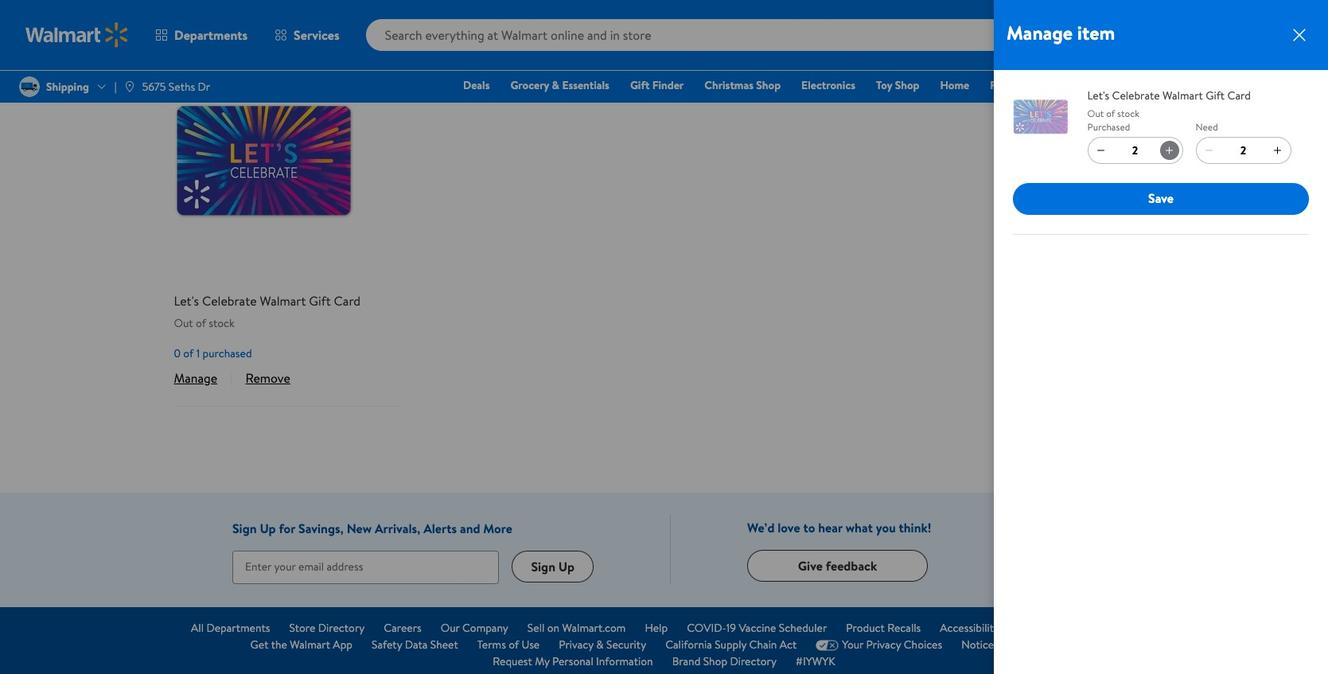 Task type: describe. For each thing, give the bounding box(es) containing it.
help link
[[645, 620, 668, 637]]

gift inside 'link'
[[1048, 77, 1068, 93]]

we'd
[[748, 519, 775, 537]]

use
[[522, 637, 540, 653]]

Walmart Site-Wide search field
[[366, 19, 1060, 51]]

careers
[[384, 620, 422, 636]]

grocery & essentials
[[511, 77, 610, 93]]

1 privacy from the left
[[559, 637, 594, 653]]

for
[[279, 520, 296, 538]]

needed
[[205, 17, 256, 38]]

we'd love to hear what you think!
[[748, 519, 932, 537]]

scheduler
[[779, 620, 828, 636]]

walmart inside manage item "dialog"
[[1163, 88, 1204, 104]]

shop for christmas
[[757, 77, 781, 93]]

give
[[798, 557, 823, 575]]

sign up for savings, new arrivals, alerts and more
[[233, 520, 513, 538]]

supply
[[715, 637, 747, 653]]

notice at collection link
[[962, 637, 1059, 654]]

electronics
[[802, 77, 856, 93]]

company
[[463, 620, 509, 636]]

shop for toy
[[896, 77, 920, 93]]

think!
[[899, 519, 932, 537]]

let's inside manage item "dialog"
[[1088, 88, 1110, 104]]

electronics link
[[795, 76, 863, 94]]

28
[[1297, 17, 1308, 30]]

manage item dialog
[[995, 0, 1329, 674]]

on
[[548, 620, 560, 636]]

& for privacy
[[597, 637, 604, 653]]

safety data sheet
[[372, 637, 458, 653]]

sign up
[[531, 558, 575, 576]]

manage button
[[174, 369, 217, 387]]

give feedback
[[798, 557, 878, 575]]

need
[[1196, 120, 1219, 133]]

deals link
[[456, 76, 497, 94]]

christmas
[[705, 77, 754, 93]]

security
[[607, 637, 647, 653]]

toy shop link
[[870, 76, 927, 94]]

chain
[[750, 637, 777, 653]]

get the walmart app link
[[250, 637, 353, 654]]

our company link
[[441, 620, 509, 637]]

fashion
[[991, 77, 1028, 93]]

2 privacy from the left
[[867, 637, 902, 653]]

privacy & security link
[[559, 637, 647, 654]]

stock inside manage item "dialog"
[[1118, 106, 1140, 120]]

one
[[1181, 77, 1205, 93]]

product
[[847, 620, 885, 636]]

brand shop directory link
[[673, 654, 777, 670]]

accessibility
[[941, 620, 1000, 636]]

remove
[[246, 369, 291, 387]]

still
[[174, 17, 201, 38]]

store
[[289, 620, 316, 636]]

store directory link
[[289, 620, 365, 637]]

debit
[[1207, 77, 1235, 93]]

purchased
[[1088, 120, 1131, 133]]

data
[[405, 637, 428, 653]]

walmart inside the let's celebrate walmart gift card group
[[260, 292, 306, 310]]

card inside manage item "dialog"
[[1228, 88, 1252, 104]]

2 for need
[[1241, 142, 1247, 158]]

grocery
[[511, 77, 550, 93]]

home link
[[934, 76, 977, 94]]

out inside the let's celebrate walmart gift card group
[[174, 315, 193, 331]]

all departments link
[[191, 620, 270, 637]]

to
[[804, 519, 816, 537]]

registry link
[[1112, 76, 1167, 94]]

home
[[941, 77, 970, 93]]

and
[[460, 520, 481, 538]]

request my personal information link
[[493, 654, 653, 670]]

notice
[[962, 637, 995, 653]]

act
[[780, 637, 797, 653]]

california
[[666, 637, 713, 653]]

our
[[441, 620, 460, 636]]

0 vertical spatial directory
[[318, 620, 365, 636]]

shop for brand
[[704, 654, 728, 670]]

finder
[[653, 77, 684, 93]]

1 vertical spatial 1
[[196, 346, 200, 362]]

new
[[347, 520, 372, 538]]

app
[[333, 637, 353, 653]]

toy shop
[[877, 77, 920, 93]]

deals
[[463, 77, 490, 93]]

product recalls link
[[847, 620, 922, 637]]

manage for manage button
[[174, 369, 217, 387]]

gift inside manage item "dialog"
[[1207, 88, 1226, 104]]

save button
[[1014, 183, 1310, 215]]

gift cards link
[[1041, 76, 1106, 94]]

gift cards
[[1048, 77, 1099, 93]]

request
[[493, 654, 533, 670]]

walmart image
[[25, 22, 129, 48]]

0 vertical spatial 1
[[267, 19, 271, 37]]

all
[[191, 620, 204, 636]]

your privacy choices link
[[816, 637, 943, 654]]

accessibility link
[[941, 620, 1000, 637]]

alerts
[[424, 520, 457, 538]]

0
[[174, 346, 181, 362]]

notice at collection request my personal information
[[493, 637, 1059, 670]]

essentials
[[562, 77, 610, 93]]

terms of use
[[478, 637, 540, 653]]

celebrate inside group
[[202, 292, 257, 310]]

sell
[[528, 620, 545, 636]]

california supply chain act
[[666, 637, 797, 653]]

toy
[[877, 77, 893, 93]]



Task type: locate. For each thing, give the bounding box(es) containing it.
vaccine
[[739, 620, 777, 636]]

sign for sign up for savings, new arrivals, alerts and more
[[233, 520, 257, 538]]

manage down the 0 of 1 purchased
[[174, 369, 217, 387]]

1 vertical spatial directory
[[731, 654, 777, 670]]

card inside the let's celebrate walmart gift card group
[[334, 292, 361, 310]]

feedback
[[826, 557, 878, 575]]

up inside button
[[559, 558, 575, 576]]

up up sell on walmart.com
[[559, 558, 575, 576]]

1 2 from the left
[[1133, 142, 1139, 158]]

1 horizontal spatial let's celebrate walmart gift card out of stock
[[1088, 88, 1252, 120]]

christmas shop link
[[698, 76, 788, 94]]

0 horizontal spatial up
[[260, 520, 276, 538]]

1 horizontal spatial privacy
[[867, 637, 902, 653]]

2 left increase quantity need, current quantity 2 icon
[[1241, 142, 1247, 158]]

1 horizontal spatial card
[[1228, 88, 1252, 104]]

sell on walmart.com
[[528, 620, 626, 636]]

directory up app
[[318, 620, 365, 636]]

0 vertical spatial let's celebrate walmart gift card out of stock
[[1088, 88, 1252, 120]]

celebrate inside manage item "dialog"
[[1113, 88, 1161, 104]]

0 horizontal spatial let's celebrate walmart gift card out of stock
[[174, 292, 361, 331]]

celebrate
[[1113, 88, 1161, 104], [202, 292, 257, 310]]

decrease quantity purchased, current quantity 2 image
[[1095, 144, 1108, 156]]

2 vertical spatial walmart
[[290, 637, 330, 653]]

1 right 0
[[196, 346, 200, 362]]

Search search field
[[366, 19, 1060, 51]]

love
[[778, 519, 801, 537]]

shop
[[757, 77, 781, 93], [896, 77, 920, 93], [704, 654, 728, 670]]

recalls
[[888, 620, 922, 636]]

privacy choices icon image
[[816, 640, 839, 651]]

my
[[535, 654, 550, 670]]

one debit
[[1181, 77, 1235, 93]]

0 horizontal spatial let's
[[174, 292, 199, 310]]

out up 0
[[174, 315, 193, 331]]

privacy down sell on walmart.com
[[559, 637, 594, 653]]

shop right toy
[[896, 77, 920, 93]]

1 vertical spatial stock
[[209, 315, 235, 331]]

still needed
[[174, 17, 256, 38]]

0 vertical spatial let's
[[1088, 88, 1110, 104]]

manage inside "dialog"
[[1007, 19, 1073, 46]]

0 horizontal spatial out
[[174, 315, 193, 331]]

let's celebrate walmart gift card out of stock inside manage item "dialog"
[[1088, 88, 1252, 120]]

out inside manage item "dialog"
[[1088, 106, 1105, 120]]

1 horizontal spatial &
[[597, 637, 604, 653]]

brand shop directory
[[673, 654, 777, 670]]

1 )
[[267, 19, 275, 37]]

of
[[1107, 106, 1116, 120], [196, 315, 206, 331], [183, 346, 194, 362], [509, 637, 519, 653]]

2 for purchased
[[1133, 142, 1139, 158]]

remove button
[[246, 369, 291, 387]]

0 horizontal spatial sign
[[233, 520, 257, 538]]

fashion link
[[984, 76, 1035, 94]]

& for grocery
[[552, 77, 560, 93]]

|
[[230, 369, 233, 387]]

directory
[[318, 620, 365, 636], [731, 654, 777, 670]]

0 horizontal spatial &
[[552, 77, 560, 93]]

1 horizontal spatial shop
[[757, 77, 781, 93]]

gift inside group
[[309, 292, 331, 310]]

covid-
[[687, 620, 727, 636]]

safety
[[372, 637, 402, 653]]

privacy & security
[[559, 637, 647, 653]]

1 horizontal spatial sign
[[531, 558, 556, 576]]

0 horizontal spatial card
[[334, 292, 361, 310]]

1 vertical spatial card
[[334, 292, 361, 310]]

1 vertical spatial let's celebrate walmart gift card out of stock
[[174, 292, 361, 331]]

walmart left debit
[[1163, 88, 1204, 104]]

stock inside the let's celebrate walmart gift card group
[[209, 315, 235, 331]]

0 vertical spatial out
[[1088, 106, 1105, 120]]

close panel image
[[1291, 25, 1310, 45]]

sign up button
[[512, 551, 594, 583]]

at
[[997, 637, 1007, 653]]

sign
[[233, 520, 257, 538], [531, 558, 556, 576]]

0 horizontal spatial manage
[[174, 369, 217, 387]]

sign up sell
[[531, 558, 556, 576]]

grocery & essentials link
[[504, 76, 617, 94]]

of right 0
[[183, 346, 194, 362]]

terms of use link
[[478, 637, 540, 654]]

careers link
[[384, 620, 422, 637]]

all departments
[[191, 620, 270, 636]]

Enter your email address field
[[233, 551, 500, 584]]

0 vertical spatial manage
[[1007, 19, 1073, 46]]

let's
[[1088, 88, 1110, 104], [174, 292, 199, 310]]

let's up purchased
[[1088, 88, 1110, 104]]

walmart down 'store'
[[290, 637, 330, 653]]

of up the 0 of 1 purchased
[[196, 315, 206, 331]]

1 horizontal spatial celebrate
[[1113, 88, 1161, 104]]

product recalls
[[847, 620, 922, 636]]

1 vertical spatial out
[[174, 315, 193, 331]]

0 horizontal spatial shop
[[704, 654, 728, 670]]

gift
[[631, 77, 650, 93], [1048, 77, 1068, 93], [1207, 88, 1226, 104], [309, 292, 331, 310]]

let's celebrate walmart gift card out of stock
[[1088, 88, 1252, 120], [174, 292, 361, 331]]

1 horizontal spatial stock
[[1118, 106, 1140, 120]]

let's celebrate walmart gift card group
[[174, 72, 400, 331]]

out down cards
[[1088, 106, 1105, 120]]

#iywyk
[[796, 654, 836, 670]]

let's inside the let's celebrate walmart gift card group
[[174, 292, 199, 310]]

0 of 1 purchased
[[174, 346, 252, 362]]

personal
[[553, 654, 594, 670]]

up for sign up for savings, new arrivals, alerts and more
[[260, 520, 276, 538]]

shop down supply
[[704, 654, 728, 670]]

sign left for
[[233, 520, 257, 538]]

walmart up remove button
[[260, 292, 306, 310]]

1 vertical spatial manage
[[174, 369, 217, 387]]

terms
[[478, 637, 506, 653]]

our company
[[441, 620, 509, 636]]

manage item
[[1007, 19, 1116, 46]]

stock down registry at the right of the page
[[1118, 106, 1140, 120]]

gift finder link
[[623, 76, 691, 94]]

& down walmart.com at the left bottom
[[597, 637, 604, 653]]

1 horizontal spatial 2
[[1241, 142, 1247, 158]]

sign for sign up
[[531, 558, 556, 576]]

savings,
[[299, 520, 344, 538]]

1 vertical spatial walmart
[[260, 292, 306, 310]]

what
[[846, 519, 873, 537]]

privacy
[[559, 637, 594, 653], [867, 637, 902, 653]]

increase quantity purchased, current quantity 2 image
[[1164, 144, 1177, 156]]

0 horizontal spatial directory
[[318, 620, 365, 636]]

up for sign up
[[559, 558, 575, 576]]

of inside the let's celebrate walmart gift card group
[[196, 315, 206, 331]]

2 2 from the left
[[1241, 142, 1247, 158]]

2 right decrease quantity purchased, current quantity 2 image
[[1133, 142, 1139, 158]]

walmart inside accessibility get the walmart app
[[290, 637, 330, 653]]

1 horizontal spatial out
[[1088, 106, 1105, 120]]

0 vertical spatial &
[[552, 77, 560, 93]]

of up decrease quantity purchased, current quantity 2 image
[[1107, 106, 1116, 120]]

0 horizontal spatial celebrate
[[202, 292, 257, 310]]

0 vertical spatial card
[[1228, 88, 1252, 104]]

privacy down product recalls
[[867, 637, 902, 653]]

& right grocery
[[552, 77, 560, 93]]

of up request
[[509, 637, 519, 653]]

arrivals,
[[375, 520, 421, 538]]

1 horizontal spatial directory
[[731, 654, 777, 670]]

0 horizontal spatial 2
[[1133, 142, 1139, 158]]

shop inside 'link'
[[896, 77, 920, 93]]

1 horizontal spatial 1
[[267, 19, 271, 37]]

1 vertical spatial &
[[597, 637, 604, 653]]

sign inside button
[[531, 558, 556, 576]]

0 vertical spatial sign
[[233, 520, 257, 538]]

shop right christmas at right
[[757, 77, 781, 93]]

2 horizontal spatial shop
[[896, 77, 920, 93]]

0 vertical spatial up
[[260, 520, 276, 538]]

1 horizontal spatial let's
[[1088, 88, 1110, 104]]

save
[[1149, 190, 1175, 207]]

manage left item
[[1007, 19, 1073, 46]]

information
[[596, 654, 653, 670]]

let's up 0
[[174, 292, 199, 310]]

help
[[645, 620, 668, 636]]

walmart.com
[[563, 620, 626, 636]]

0 vertical spatial celebrate
[[1113, 88, 1161, 104]]

1 vertical spatial up
[[559, 558, 575, 576]]

one debit link
[[1174, 76, 1242, 94]]

let's celebrate walmart gift card image
[[174, 72, 354, 252]]

let's celebrate walmart gift card out of stock inside the let's celebrate walmart gift card group
[[174, 292, 361, 331]]

1 horizontal spatial up
[[559, 558, 575, 576]]

departments
[[207, 620, 270, 636]]

purchased
[[203, 346, 252, 362]]

)
[[271, 19, 275, 37]]

of inside manage item "dialog"
[[1107, 106, 1116, 120]]

covid-19 vaccine scheduler
[[687, 620, 828, 636]]

manage for manage item
[[1007, 19, 1073, 46]]

1 right needed
[[267, 19, 271, 37]]

safety data sheet link
[[372, 637, 458, 654]]

1 horizontal spatial manage
[[1007, 19, 1073, 46]]

your
[[843, 637, 864, 653]]

0 vertical spatial walmart
[[1163, 88, 1204, 104]]

choices
[[904, 637, 943, 653]]

1 vertical spatial let's
[[174, 292, 199, 310]]

directory down chain
[[731, 654, 777, 670]]

decrease quantity need, current quantity 2 image
[[1204, 144, 1216, 156]]

item
[[1078, 19, 1116, 46]]

gift finder
[[631, 77, 684, 93]]

$4,359.54
[[1278, 39, 1312, 50]]

up left for
[[260, 520, 276, 538]]

up
[[260, 520, 276, 538], [559, 558, 575, 576]]

increase quantity need, current quantity 2 image
[[1272, 144, 1285, 156]]

california supply chain act link
[[666, 637, 797, 654]]

give feedback button
[[748, 550, 928, 582]]

stock up purchased
[[209, 315, 235, 331]]

0 horizontal spatial stock
[[209, 315, 235, 331]]

1 vertical spatial sign
[[531, 558, 556, 576]]

0 horizontal spatial privacy
[[559, 637, 594, 653]]

sell on walmart.com link
[[528, 620, 626, 637]]

more
[[484, 520, 513, 538]]

your privacy choices
[[843, 637, 943, 653]]

0 horizontal spatial 1
[[196, 346, 200, 362]]

1 vertical spatial celebrate
[[202, 292, 257, 310]]

collection
[[1010, 637, 1059, 653]]

0 vertical spatial stock
[[1118, 106, 1140, 120]]



Task type: vqa. For each thing, say whether or not it's contained in the screenshot.
the 'details' corresponding to Items details
no



